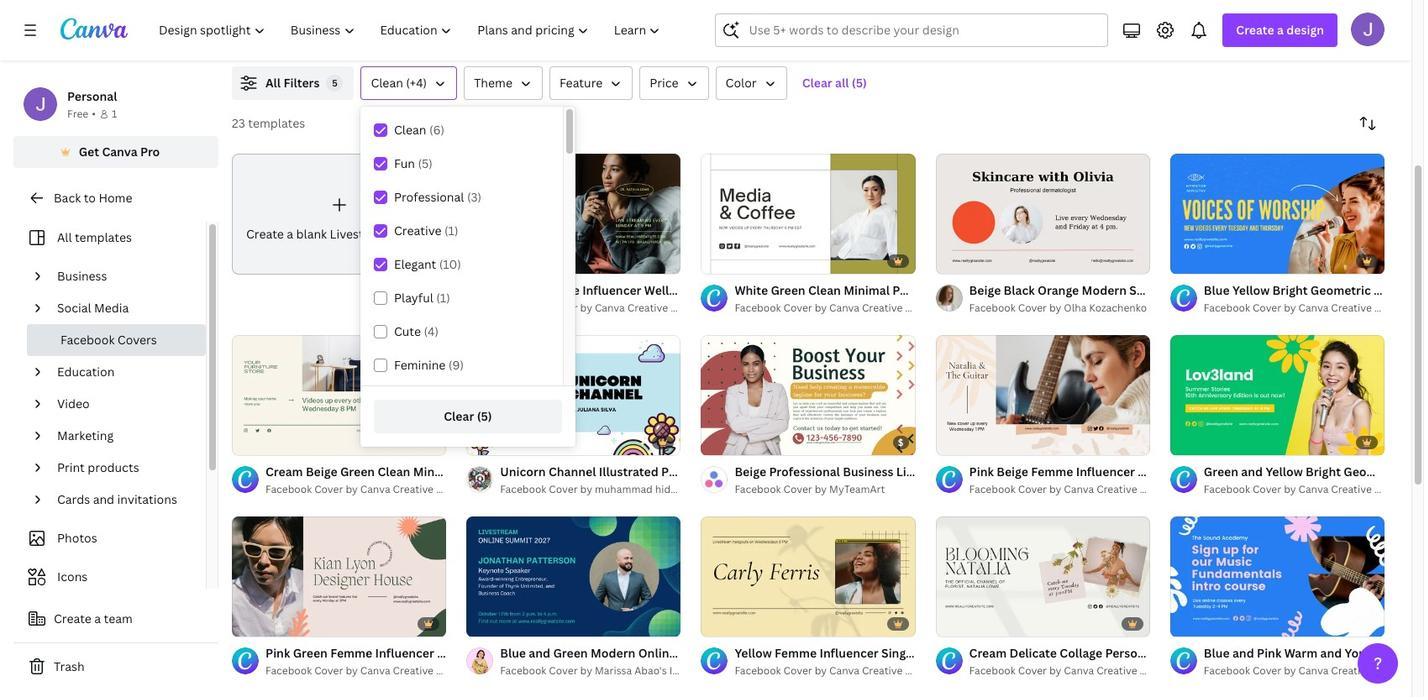 Task type: vqa. For each thing, say whether or not it's contained in the screenshot.


Task type: describe. For each thing, give the bounding box(es) containing it.
feature button
[[549, 66, 633, 100]]

feminine (9)
[[394, 357, 464, 373]]

create a blank livestream facebook cover element
[[232, 154, 486, 275]]

beige professional business livestream facebook cover facebook cover by myteamart
[[735, 464, 1054, 496]]

print
[[57, 460, 85, 476]]

by inside green femme influencer wellness livestream facebook cover facebook cover by canva creative studio
[[580, 301, 592, 315]]

Sort by button
[[1351, 107, 1385, 140]]

cream delicate collage personal blogger livestream facebook cover image
[[936, 516, 1150, 637]]

clear (5)
[[444, 408, 492, 424]]

facebook cover by olha kozachenko link
[[969, 300, 1150, 317]]

create a blank livestream facebook cover link
[[232, 154, 486, 275]]

price button
[[640, 66, 709, 100]]

canva inside get canva pro button
[[102, 144, 138, 160]]

facebook cover by muhammad hidayat link
[[500, 481, 691, 498]]

print products
[[57, 460, 139, 476]]

yellow femme influencer singer livestream facebook cover image
[[701, 516, 916, 637]]

media
[[94, 300, 129, 316]]

icons link
[[24, 561, 196, 593]]

facebook covers
[[60, 332, 157, 348]]

facebook cover by canva creative studio link for the blue and pink warm and youthful school livestream facebook cover 'image'
[[1204, 663, 1406, 680]]

create a team
[[54, 611, 133, 627]]

photos link
[[24, 523, 196, 555]]

back to home link
[[13, 181, 218, 215]]

0 horizontal spatial professional
[[394, 189, 464, 205]]

white green clean minimal personal podcast livestream facebook cover image
[[701, 154, 916, 274]]

myteamart
[[829, 482, 885, 496]]

marketing
[[57, 428, 114, 444]]

free •
[[67, 107, 96, 121]]

5 filter options selected element
[[326, 75, 343, 92]]

top level navigation element
[[148, 13, 675, 47]]

(5) for fun (5)
[[418, 155, 433, 171]]

(10)
[[439, 256, 461, 272]]

facebook cover by myteamart link
[[735, 481, 916, 498]]

facebook cover by marissa abao's images
[[500, 664, 704, 678]]

green femme influencer wellness livestream facebook cover facebook cover by canva creative studio
[[500, 282, 856, 315]]

studio for green and yellow bright geometric singer livestream facebook cover image
[[1374, 482, 1406, 496]]

clear all (5)
[[802, 75, 867, 91]]

facebook cover by canva creative studio link for pink green femme influencer fashion and beauty livestream facebook cover image in the bottom of the page
[[266, 663, 468, 679]]

(1) for playful (1)
[[436, 290, 450, 306]]

feminine
[[394, 357, 446, 373]]

back to home
[[54, 190, 132, 206]]

all templates link
[[24, 222, 196, 254]]

(5) for clear (5)
[[477, 408, 492, 424]]

hidayat
[[655, 482, 691, 496]]

beige
[[735, 464, 766, 480]]

facebook cover by marissa abao's images link
[[500, 663, 704, 680]]

livestream inside green femme influencer wellness livestream facebook cover facebook cover by canva creative studio
[[698, 282, 761, 298]]

cute (4)
[[394, 324, 439, 339]]

fun (5)
[[394, 155, 433, 171]]

facebook cover by canva creative studio for white green clean minimal personal podcast livestream facebook cover image
[[735, 301, 937, 315]]

and
[[93, 492, 114, 508]]

5
[[332, 76, 338, 89]]

green
[[500, 282, 535, 298]]

23
[[232, 115, 245, 131]]

design
[[1287, 22, 1324, 38]]

invitations
[[117, 492, 177, 508]]

cards and invitations
[[57, 492, 177, 508]]

studio for the blue and pink warm and youthful school livestream facebook cover 'image'
[[1374, 664, 1406, 678]]

cards and invitations link
[[50, 484, 196, 516]]

influencer for wellness
[[582, 282, 642, 298]]

get
[[79, 144, 99, 160]]

facebook cover by canva creative studio for the blue yellow bright geometric youth church livestream facebook cover image
[[1204, 301, 1406, 315]]

jacob simon image
[[1351, 13, 1385, 46]]

all for all filters
[[266, 75, 281, 91]]

facebook cover by canva creative studio for pink green femme influencer fashion and beauty livestream facebook cover image in the bottom of the page
[[266, 663, 468, 678]]

theme button
[[464, 66, 543, 100]]

social media
[[57, 300, 129, 316]]

marissa
[[595, 664, 632, 678]]

pro
[[140, 144, 160, 160]]

clean (+4)
[[371, 75, 427, 91]]

elegant (10)
[[394, 256, 461, 272]]

personal
[[67, 88, 117, 104]]

blank
[[296, 226, 327, 242]]

education
[[57, 364, 115, 380]]

photos
[[57, 530, 97, 546]]

unicorn channel illustrated playful sky blue yellow and pink facebook cover image
[[467, 335, 681, 456]]

by for 'blue and green modern online summit livestream facebook cover' image on the bottom
[[580, 664, 592, 678]]

video
[[57, 396, 90, 412]]

blue and green modern online summit livestream facebook cover image
[[467, 516, 681, 637]]

color button
[[716, 66, 787, 100]]

team
[[104, 611, 133, 627]]

studio inside green femme influencer wellness livestream facebook cover facebook cover by canva creative studio
[[671, 301, 703, 315]]

facebook cover by canva creative studio link for cream delicate collage personal blogger livestream facebook cover image
[[969, 663, 1172, 680]]

creative inside "yellow femme influencer singer livestream facebook cover facebook cover by canva creative studio"
[[862, 664, 903, 678]]

create a design button
[[1223, 13, 1338, 47]]

(5) inside button
[[852, 75, 867, 91]]

$
[[898, 436, 904, 449]]

elegant
[[394, 256, 436, 272]]

social media link
[[50, 292, 196, 324]]

icons
[[57, 569, 88, 585]]

by for the blue yellow bright geometric youth church livestream facebook cover image
[[1284, 301, 1296, 315]]

get canva pro button
[[13, 136, 218, 168]]

(6)
[[429, 122, 444, 138]]

clean (+4) button
[[361, 66, 457, 100]]

business link
[[50, 260, 196, 292]]

print products link
[[50, 452, 196, 484]]

studio for pink beige femme influencer musician livestream facebook cover image
[[1140, 482, 1172, 496]]

theme
[[474, 75, 513, 91]]

clear for clear (5)
[[444, 408, 474, 424]]

olha
[[1064, 301, 1087, 315]]

kozachenko
[[1089, 301, 1147, 315]]

business inside beige professional business livestream facebook cover facebook cover by myteamart
[[843, 464, 894, 480]]

professional (3)
[[394, 189, 482, 205]]

blue yellow bright geometric youth church livestream facebook cover image
[[1170, 154, 1385, 274]]

clean for clean (6)
[[394, 122, 426, 138]]

by for the blue and pink warm and youthful school livestream facebook cover 'image'
[[1284, 664, 1296, 678]]

facebook cover by canva creative studio for pink beige femme influencer musician livestream facebook cover image
[[969, 482, 1172, 496]]

facebook cover by canva creative studio link for the blue yellow bright geometric youth church livestream facebook cover image
[[1204, 300, 1406, 317]]

studio for white green clean minimal personal podcast livestream facebook cover image
[[905, 301, 937, 315]]

23 templates
[[232, 115, 305, 131]]

facebook cover by canva creative studio link for the yellow femme influencer singer livestream facebook cover image on the bottom of page
[[735, 663, 937, 680]]



Task type: locate. For each thing, give the bounding box(es) containing it.
all down the back in the left top of the page
[[57, 229, 72, 245]]

create left design
[[1236, 22, 1274, 38]]

livestream
[[330, 226, 393, 242], [698, 282, 761, 298], [896, 464, 960, 480], [920, 645, 984, 661]]

canva inside green femme influencer wellness livestream facebook cover facebook cover by canva creative studio
[[595, 301, 625, 315]]

2 horizontal spatial (5)
[[852, 75, 867, 91]]

1 horizontal spatial femme
[[775, 645, 817, 661]]

create down icons
[[54, 611, 91, 627]]

create
[[1236, 22, 1274, 38], [246, 226, 284, 242], [54, 611, 91, 627]]

0 horizontal spatial (5)
[[418, 155, 433, 171]]

playful
[[394, 290, 433, 306]]

(9)
[[449, 357, 464, 373]]

0 vertical spatial create
[[1236, 22, 1274, 38]]

studio
[[671, 301, 703, 315], [905, 301, 937, 315], [1374, 301, 1406, 315], [436, 482, 468, 496], [1140, 482, 1172, 496], [1374, 482, 1406, 496], [436, 663, 468, 678], [905, 664, 937, 678], [1140, 664, 1172, 678], [1374, 664, 1406, 678]]

professional up facebook cover by myteamart "link"
[[769, 464, 840, 480]]

1 horizontal spatial a
[[287, 226, 293, 242]]

pink beige femme influencer musician livestream facebook cover image
[[936, 335, 1150, 456]]

price
[[650, 75, 679, 91]]

by for pink beige femme influencer musician livestream facebook cover image
[[1049, 482, 1062, 496]]

influencer left wellness
[[582, 282, 642, 298]]

video link
[[50, 388, 196, 420]]

0 vertical spatial clean
[[371, 75, 403, 91]]

femme right yellow
[[775, 645, 817, 661]]

1 horizontal spatial (5)
[[477, 408, 492, 424]]

by inside "yellow femme influencer singer livestream facebook cover facebook cover by canva creative studio"
[[815, 664, 827, 678]]

•
[[92, 107, 96, 121]]

0 horizontal spatial business
[[57, 268, 107, 284]]

by for unicorn channel illustrated playful sky blue yellow and pink facebook cover image at left
[[580, 482, 592, 496]]

filters
[[284, 75, 320, 91]]

studio for pink green femme influencer fashion and beauty livestream facebook cover image in the bottom of the page
[[436, 663, 468, 678]]

a for design
[[1277, 22, 1284, 38]]

by for cream delicate collage personal blogger livestream facebook cover image
[[1049, 664, 1062, 678]]

facebook cover by canva creative studio link for green and yellow bright geometric singer livestream facebook cover image
[[1204, 481, 1406, 498]]

livestream down $
[[896, 464, 960, 480]]

1 vertical spatial templates
[[75, 229, 132, 245]]

0 horizontal spatial templates
[[75, 229, 132, 245]]

influencer inside "yellow femme influencer singer livestream facebook cover facebook cover by canva creative studio"
[[820, 645, 879, 661]]

0 horizontal spatial clear
[[444, 408, 474, 424]]

back
[[54, 190, 81, 206]]

2 vertical spatial a
[[94, 611, 101, 627]]

playful (1)
[[394, 290, 450, 306]]

cards
[[57, 492, 90, 508]]

create for create a blank livestream facebook cover
[[246, 226, 284, 242]]

Search search field
[[749, 14, 1098, 46]]

create inside 'dropdown button'
[[1236, 22, 1274, 38]]

studio for cream delicate collage personal blogger livestream facebook cover image
[[1140, 664, 1172, 678]]

influencer inside green femme influencer wellness livestream facebook cover facebook cover by canva creative studio
[[582, 282, 642, 298]]

0 vertical spatial professional
[[394, 189, 464, 205]]

by for beige black orange modern skincare livestream facebook cover image
[[1049, 301, 1062, 315]]

by for green and yellow bright geometric singer livestream facebook cover image
[[1284, 482, 1296, 496]]

2 vertical spatial create
[[54, 611, 91, 627]]

livestream inside create a blank livestream facebook cover element
[[330, 226, 393, 242]]

images
[[669, 664, 704, 678]]

create a blank livestream facebook cover
[[246, 226, 486, 242]]

0 vertical spatial all
[[266, 75, 281, 91]]

all
[[835, 75, 849, 91]]

green and yellow bright geometric singer livestream facebook cover image
[[1170, 335, 1385, 456]]

femme inside "yellow femme influencer singer livestream facebook cover facebook cover by canva creative studio"
[[775, 645, 817, 661]]

facebook cover by muhammad hidayat
[[500, 482, 691, 496]]

0 vertical spatial templates
[[248, 115, 305, 131]]

abao's
[[635, 664, 667, 678]]

clean inside button
[[371, 75, 403, 91]]

1 horizontal spatial all
[[266, 75, 281, 91]]

clear down (9)
[[444, 408, 474, 424]]

0 horizontal spatial all
[[57, 229, 72, 245]]

blue and pink warm and youthful school livestream facebook cover image
[[1170, 516, 1385, 637]]

(4)
[[424, 324, 439, 339]]

products
[[88, 460, 139, 476]]

free
[[67, 107, 88, 121]]

beige professional business livestream facebook cover image
[[701, 335, 916, 456]]

muhammad
[[595, 482, 653, 496]]

0 horizontal spatial create
[[54, 611, 91, 627]]

wellness
[[644, 282, 695, 298]]

0 horizontal spatial influencer
[[582, 282, 642, 298]]

clear (5) button
[[374, 400, 562, 434]]

facebook cover by canva creative studio link for pink beige femme influencer musician livestream facebook cover image
[[969, 481, 1172, 498]]

1 horizontal spatial professional
[[769, 464, 840, 480]]

by inside beige professional business livestream facebook cover facebook cover by myteamart
[[815, 482, 827, 496]]

clear
[[802, 75, 832, 91], [444, 408, 474, 424]]

education link
[[50, 356, 196, 388]]

business
[[57, 268, 107, 284], [843, 464, 894, 480]]

cute
[[394, 324, 421, 339]]

influencer for singer
[[820, 645, 879, 661]]

1 horizontal spatial clear
[[802, 75, 832, 91]]

0 vertical spatial influencer
[[582, 282, 642, 298]]

1 vertical spatial (5)
[[418, 155, 433, 171]]

1 vertical spatial business
[[843, 464, 894, 480]]

0 vertical spatial femme
[[538, 282, 580, 298]]

0 horizontal spatial femme
[[538, 282, 580, 298]]

business up social
[[57, 268, 107, 284]]

1 vertical spatial all
[[57, 229, 72, 245]]

creative (1)
[[394, 223, 458, 239]]

a left design
[[1277, 22, 1284, 38]]

cream beige green clean minimal furniture store livestream facebook cover image
[[232, 335, 446, 455]]

to
[[84, 190, 96, 206]]

marketing link
[[50, 420, 196, 452]]

1 vertical spatial (1)
[[436, 290, 450, 306]]

1 vertical spatial a
[[287, 226, 293, 242]]

1 horizontal spatial influencer
[[820, 645, 879, 661]]

trash link
[[13, 650, 218, 684]]

creative inside green femme influencer wellness livestream facebook cover facebook cover by canva creative studio
[[627, 301, 668, 315]]

facebook cover by canva creative studio link for white green clean minimal personal podcast livestream facebook cover image
[[735, 300, 937, 317]]

1 vertical spatial professional
[[769, 464, 840, 480]]

clean left the (6)
[[394, 122, 426, 138]]

yellow
[[735, 645, 772, 661]]

a for blank
[[287, 226, 293, 242]]

0 vertical spatial clear
[[802, 75, 832, 91]]

a inside create a blank livestream facebook cover element
[[287, 226, 293, 242]]

facebook cover by olha kozachenko
[[969, 301, 1147, 315]]

professional
[[394, 189, 464, 205], [769, 464, 840, 480]]

yellow femme influencer singer livestream facebook cover facebook cover by canva creative studio
[[735, 645, 1078, 678]]

professional inside beige professional business livestream facebook cover facebook cover by myteamart
[[769, 464, 840, 480]]

pink green femme influencer fashion and beauty livestream facebook cover image
[[232, 516, 446, 637]]

create inside button
[[54, 611, 91, 627]]

all templates
[[57, 229, 132, 245]]

all for all templates
[[57, 229, 72, 245]]

studio for the blue yellow bright geometric youth church livestream facebook cover image
[[1374, 301, 1406, 315]]

yellow femme influencer singer livestream facebook cover link
[[735, 644, 1078, 663]]

1 vertical spatial create
[[246, 226, 284, 242]]

clear inside button
[[802, 75, 832, 91]]

templates right 23
[[248, 115, 305, 131]]

femme inside green femme influencer wellness livestream facebook cover facebook cover by canva creative studio
[[538, 282, 580, 298]]

green femme influencer wellness livestream facebook cover image
[[467, 154, 681, 274]]

clear all (5) button
[[794, 66, 875, 100]]

livestream right singer
[[920, 645, 984, 661]]

(1) up the (10)
[[444, 223, 458, 239]]

livestream inside beige professional business livestream facebook cover facebook cover by myteamart
[[896, 464, 960, 480]]

facebook cover by canva creative studio for green and yellow bright geometric singer livestream facebook cover image
[[1204, 482, 1406, 496]]

canva inside "yellow femme influencer singer livestream facebook cover facebook cover by canva creative studio"
[[829, 664, 860, 678]]

templates down back to home
[[75, 229, 132, 245]]

a inside create a design 'dropdown button'
[[1277, 22, 1284, 38]]

clear left all
[[802, 75, 832, 91]]

1 vertical spatial femme
[[775, 645, 817, 661]]

0 vertical spatial business
[[57, 268, 107, 284]]

1 vertical spatial influencer
[[820, 645, 879, 661]]

create a team button
[[13, 602, 218, 636]]

a inside create a team button
[[94, 611, 101, 627]]

2 vertical spatial (5)
[[477, 408, 492, 424]]

beige black orange modern skincare livestream facebook cover image
[[936, 154, 1150, 274]]

0 vertical spatial (5)
[[852, 75, 867, 91]]

create for create a team
[[54, 611, 91, 627]]

livestream right blank
[[330, 226, 393, 242]]

livestream right wellness
[[698, 282, 761, 298]]

all filters
[[266, 75, 320, 91]]

2 horizontal spatial create
[[1236, 22, 1274, 38]]

femme right 'green'
[[538, 282, 580, 298]]

0 horizontal spatial a
[[94, 611, 101, 627]]

a for team
[[94, 611, 101, 627]]

(+4)
[[406, 75, 427, 91]]

1 horizontal spatial create
[[246, 226, 284, 242]]

facebook cover by canva creative studio
[[735, 301, 937, 315], [1204, 301, 1406, 315], [266, 482, 468, 496], [969, 482, 1172, 496], [1204, 482, 1406, 496], [266, 663, 468, 678], [969, 664, 1172, 678], [1204, 664, 1406, 678]]

facebook cover by canva creative studio link
[[500, 300, 703, 317], [735, 300, 937, 317], [1204, 300, 1406, 317], [266, 481, 468, 498], [969, 481, 1172, 498], [1204, 481, 1406, 498], [266, 663, 468, 679], [735, 663, 937, 680], [969, 663, 1172, 680], [1204, 663, 1406, 680]]

fun
[[394, 155, 415, 171]]

color
[[726, 75, 757, 91]]

clear for clear all (5)
[[802, 75, 832, 91]]

1 horizontal spatial business
[[843, 464, 894, 480]]

feature
[[560, 75, 603, 91]]

facebook cover by canva creative studio link for green femme influencer wellness livestream facebook cover image at the left
[[500, 300, 703, 317]]

clean (6)
[[394, 122, 444, 138]]

livestream facebook covers templates image
[[1026, 0, 1385, 46]]

1 vertical spatial clean
[[394, 122, 426, 138]]

1 vertical spatial clear
[[444, 408, 474, 424]]

influencer left singer
[[820, 645, 879, 661]]

clear inside button
[[444, 408, 474, 424]]

studio inside "yellow femme influencer singer livestream facebook cover facebook cover by canva creative studio"
[[905, 664, 937, 678]]

beige professional business livestream facebook cover link
[[735, 463, 1054, 481]]

a left team
[[94, 611, 101, 627]]

(5) inside button
[[477, 408, 492, 424]]

home
[[99, 190, 132, 206]]

singer
[[881, 645, 918, 661]]

by for pink green femme influencer fashion and beauty livestream facebook cover image in the bottom of the page
[[346, 663, 358, 678]]

templates for all templates
[[75, 229, 132, 245]]

a
[[1277, 22, 1284, 38], [287, 226, 293, 242], [94, 611, 101, 627]]

all left filters
[[266, 75, 281, 91]]

clean for clean (+4)
[[371, 75, 403, 91]]

(1) right playful
[[436, 290, 450, 306]]

facebook cover by canva creative studio for cream delicate collage personal blogger livestream facebook cover image
[[969, 664, 1172, 678]]

by for white green clean minimal personal podcast livestream facebook cover image
[[815, 301, 827, 315]]

livestream inside "yellow femme influencer singer livestream facebook cover facebook cover by canva creative studio"
[[920, 645, 984, 661]]

clean left (+4) on the top of the page
[[371, 75, 403, 91]]

1 horizontal spatial templates
[[248, 115, 305, 131]]

femme for yellow
[[775, 645, 817, 661]]

2 horizontal spatial a
[[1277, 22, 1284, 38]]

femme
[[538, 282, 580, 298], [775, 645, 817, 661]]

templates
[[248, 115, 305, 131], [75, 229, 132, 245]]

professional up creative (1)
[[394, 189, 464, 205]]

covers
[[117, 332, 157, 348]]

creative
[[394, 223, 442, 239], [627, 301, 668, 315], [862, 301, 903, 315], [1331, 301, 1372, 315], [393, 482, 434, 496], [1097, 482, 1137, 496], [1331, 482, 1372, 496], [393, 663, 434, 678], [862, 664, 903, 678], [1097, 664, 1137, 678], [1331, 664, 1372, 678]]

create for create a design
[[1236, 22, 1274, 38]]

0 vertical spatial (1)
[[444, 223, 458, 239]]

facebook cover by canva creative studio for the blue and pink warm and youthful school livestream facebook cover 'image'
[[1204, 664, 1406, 678]]

social
[[57, 300, 91, 316]]

business up myteamart
[[843, 464, 894, 480]]

create left blank
[[246, 226, 284, 242]]

(1) for creative (1)
[[444, 223, 458, 239]]

femme for green
[[538, 282, 580, 298]]

clean
[[371, 75, 403, 91], [394, 122, 426, 138]]

0 vertical spatial a
[[1277, 22, 1284, 38]]

create a design
[[1236, 22, 1324, 38]]

templates for 23 templates
[[248, 115, 305, 131]]

None search field
[[715, 13, 1109, 47]]

a left blank
[[287, 226, 293, 242]]



